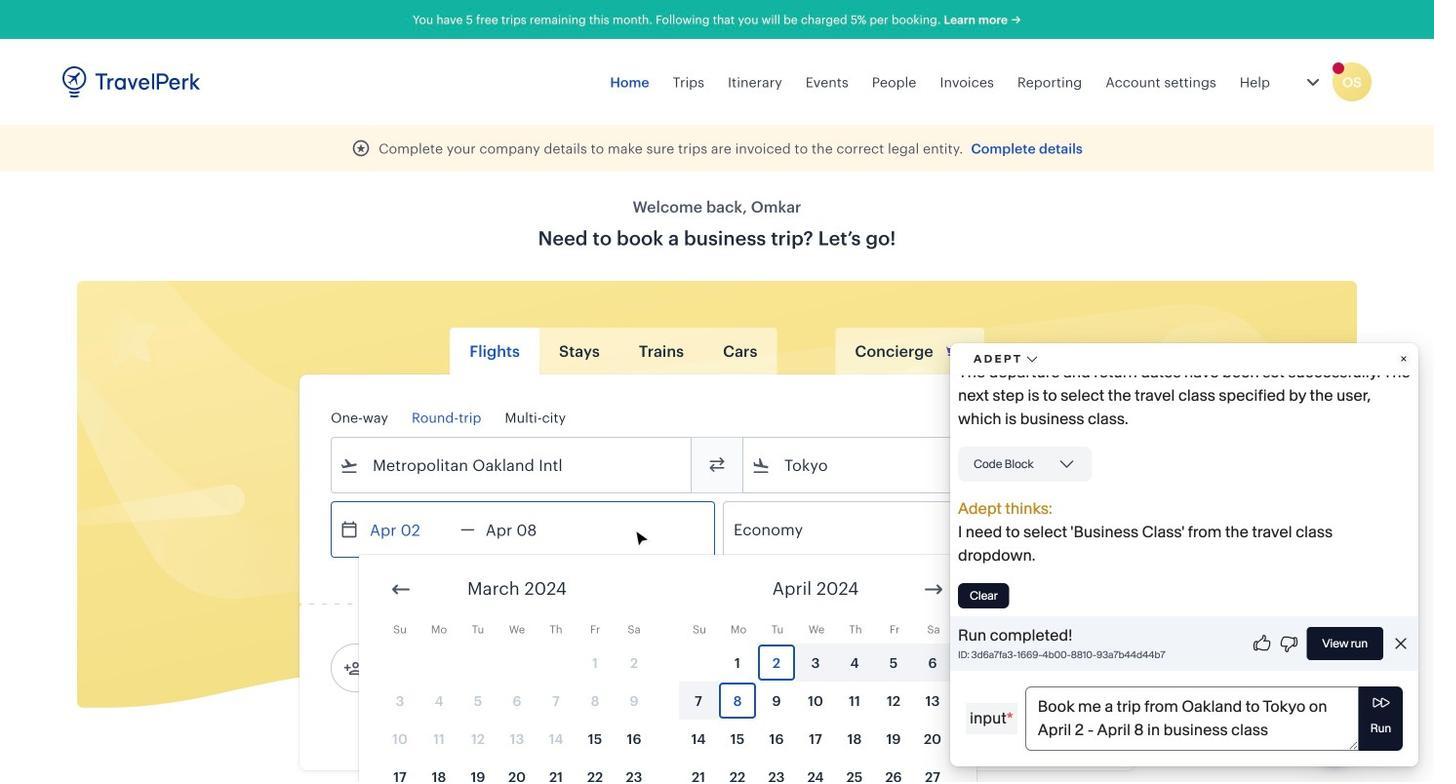 Task type: vqa. For each thing, say whether or not it's contained in the screenshot.
To search field
yes



Task type: describe. For each thing, give the bounding box(es) containing it.
Return text field
[[475, 503, 577, 557]]

From search field
[[359, 450, 666, 481]]

Depart text field
[[359, 503, 461, 557]]

move backward to switch to the previous month. image
[[389, 578, 413, 602]]

To search field
[[771, 450, 1077, 481]]



Task type: locate. For each thing, give the bounding box(es) containing it.
move forward to switch to the next month. image
[[922, 578, 946, 602]]

calendar application
[[359, 555, 1435, 783]]



